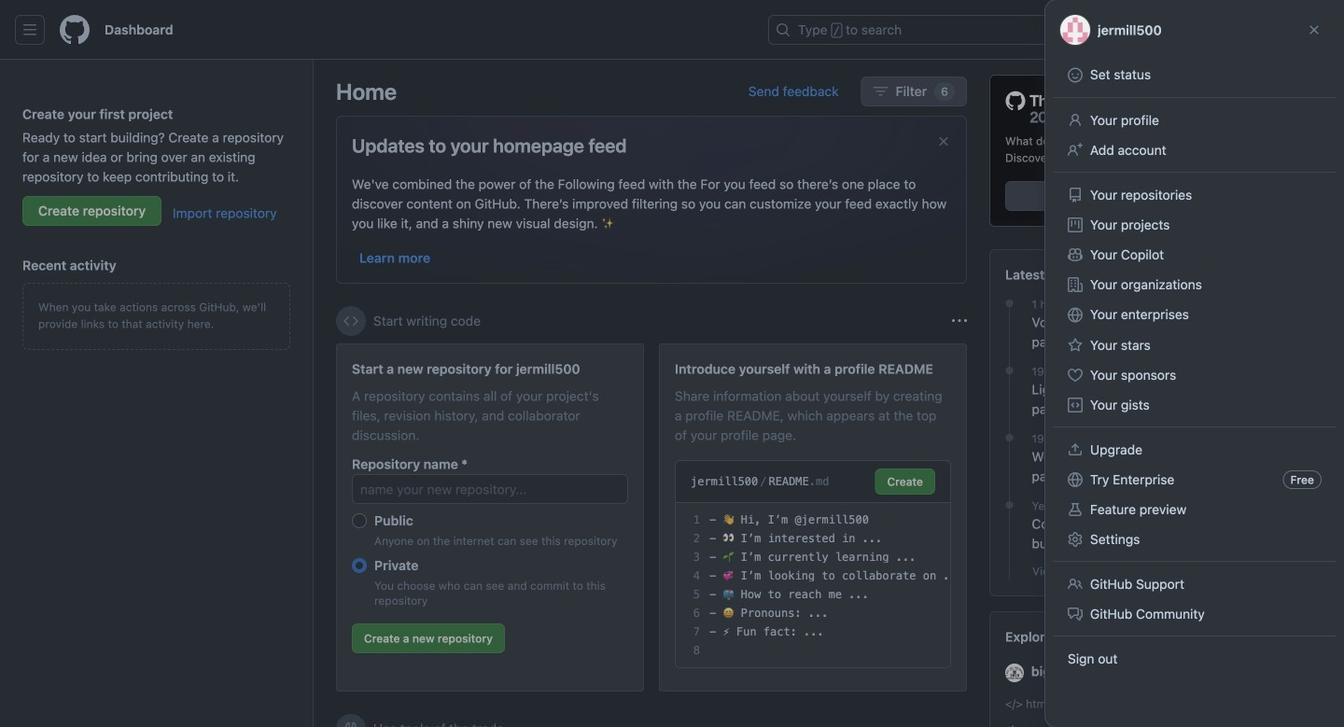 Task type: describe. For each thing, give the bounding box(es) containing it.
3 dot fill image from the top
[[1002, 498, 1017, 513]]

triangle down image
[[1153, 22, 1168, 37]]

plus image
[[1131, 22, 1146, 37]]

1 dot fill image from the top
[[1002, 296, 1017, 311]]

explore repositories navigation
[[990, 612, 1322, 727]]



Task type: locate. For each thing, give the bounding box(es) containing it.
2 vertical spatial dot fill image
[[1002, 498, 1017, 513]]

2 dot fill image from the top
[[1002, 430, 1017, 445]]

0 vertical spatial dot fill image
[[1002, 296, 1017, 311]]

homepage image
[[60, 15, 90, 45]]

command palette image
[[1073, 22, 1088, 37]]

dot fill image
[[1002, 363, 1017, 378]]

explore element
[[990, 75, 1322, 727]]

dot fill image
[[1002, 296, 1017, 311], [1002, 430, 1017, 445], [1002, 498, 1017, 513]]

account element
[[0, 60, 314, 727]]

1 vertical spatial dot fill image
[[1002, 430, 1017, 445]]



Task type: vqa. For each thing, say whether or not it's contained in the screenshot.
triangle down icon
yes



